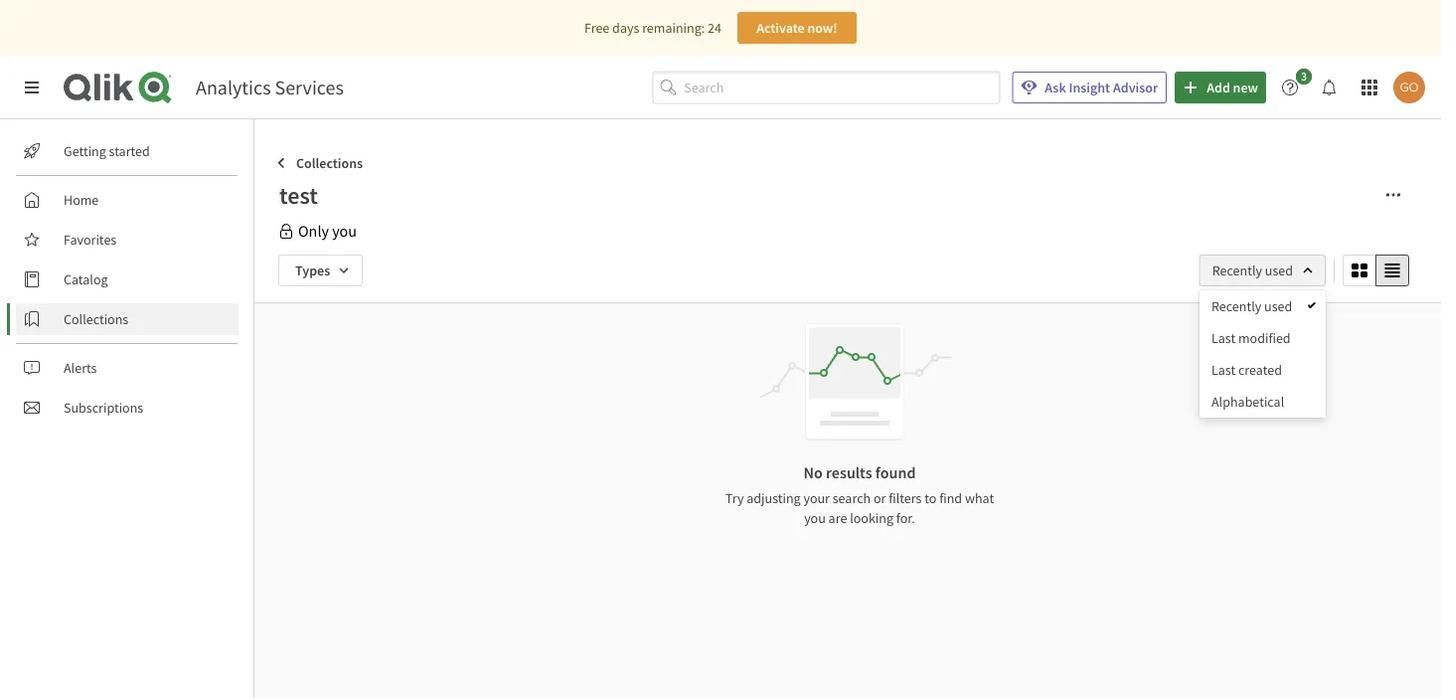Task type: locate. For each thing, give the bounding box(es) containing it.
last modified option
[[1200, 322, 1327, 354]]

collections link
[[270, 147, 371, 179], [16, 303, 239, 335]]

list box containing recently used
[[1200, 290, 1327, 418]]

you
[[332, 221, 357, 241], [805, 509, 826, 527]]

subscriptions
[[64, 399, 143, 417]]

recently used up last modified
[[1212, 297, 1293, 315]]

2 recently from the top
[[1212, 297, 1262, 315]]

analytics
[[196, 75, 271, 100]]

1 vertical spatial used
[[1265, 297, 1293, 315]]

what
[[965, 489, 995, 507]]

for.
[[897, 509, 916, 527]]

1 vertical spatial recently
[[1212, 297, 1262, 315]]

remaining:
[[643, 19, 705, 37]]

2 last from the top
[[1212, 361, 1236, 379]]

recently inside field
[[1213, 262, 1263, 279]]

1 vertical spatial collections link
[[16, 303, 239, 335]]

0 horizontal spatial collections
[[64, 310, 128, 328]]

getting
[[64, 142, 106, 160]]

test
[[279, 180, 318, 210]]

1 vertical spatial last
[[1212, 361, 1236, 379]]

collections inside navigation pane element
[[64, 310, 128, 328]]

collections
[[296, 154, 363, 172], [64, 310, 128, 328]]

home link
[[16, 184, 239, 216]]

recently used inside option
[[1212, 297, 1293, 315]]

used up modified
[[1265, 297, 1293, 315]]

last up last created
[[1212, 329, 1236, 347]]

1 recently from the top
[[1213, 262, 1263, 279]]

only you
[[298, 221, 357, 241]]

0 vertical spatial you
[[332, 221, 357, 241]]

1 horizontal spatial collections link
[[270, 147, 371, 179]]

1 vertical spatial collections
[[64, 310, 128, 328]]

1 horizontal spatial you
[[805, 509, 826, 527]]

0 vertical spatial collections link
[[270, 147, 371, 179]]

1 used from the top
[[1266, 262, 1294, 279]]

last modified
[[1212, 329, 1291, 347]]

services
[[275, 75, 344, 100]]

analytics services
[[196, 75, 344, 100]]

used inside option
[[1265, 297, 1293, 315]]

2 recently used from the top
[[1212, 297, 1293, 315]]

used
[[1266, 262, 1294, 279], [1265, 297, 1293, 315]]

search
[[833, 489, 871, 507]]

you inside the no results found try adjusting your search or filters to find what you are looking for.
[[805, 509, 826, 527]]

collections link up test
[[270, 147, 371, 179]]

0 vertical spatial last
[[1212, 329, 1236, 347]]

recently inside option
[[1212, 297, 1262, 315]]

24
[[708, 19, 722, 37]]

2 used from the top
[[1265, 297, 1293, 315]]

last inside last modified option
[[1212, 329, 1236, 347]]

recently for the recently used option
[[1212, 297, 1262, 315]]

your
[[804, 489, 830, 507]]

last
[[1212, 329, 1236, 347], [1212, 361, 1236, 379]]

activate now!
[[757, 19, 838, 37]]

0 vertical spatial recently
[[1213, 262, 1263, 279]]

are
[[829, 509, 848, 527]]

used up the recently used option
[[1266, 262, 1294, 279]]

alphabetical
[[1212, 393, 1285, 411]]

last created
[[1212, 361, 1283, 379]]

last left the created
[[1212, 361, 1236, 379]]

last for last modified
[[1212, 329, 1236, 347]]

0 horizontal spatial you
[[332, 221, 357, 241]]

Recently used field
[[1200, 255, 1327, 286]]

alerts
[[64, 359, 97, 377]]

ask
[[1045, 79, 1067, 96]]

catalog
[[64, 270, 108, 288]]

recently used inside field
[[1213, 262, 1294, 279]]

collections up test
[[296, 154, 363, 172]]

collections down catalog
[[64, 310, 128, 328]]

adjusting
[[747, 489, 801, 507]]

recently up last modified
[[1212, 297, 1262, 315]]

recently used
[[1213, 262, 1294, 279], [1212, 297, 1293, 315]]

0 vertical spatial used
[[1266, 262, 1294, 279]]

you right only
[[332, 221, 357, 241]]

recently up the recently used option
[[1213, 262, 1263, 279]]

list box
[[1200, 290, 1327, 418]]

no
[[804, 462, 823, 482]]

Search text field
[[684, 71, 1001, 104]]

1 vertical spatial you
[[805, 509, 826, 527]]

test button
[[278, 179, 1370, 211], [278, 179, 1370, 211]]

recently used up the recently used option
[[1213, 262, 1294, 279]]

used inside field
[[1266, 262, 1294, 279]]

activate
[[757, 19, 805, 37]]

1 recently used from the top
[[1213, 262, 1294, 279]]

getting started link
[[16, 135, 239, 167]]

you down your
[[805, 509, 826, 527]]

last for last created
[[1212, 361, 1236, 379]]

activate now! link
[[738, 12, 857, 44]]

collections link down catalog link
[[16, 303, 239, 335]]

last created option
[[1200, 354, 1327, 386]]

1 horizontal spatial collections
[[296, 154, 363, 172]]

close sidebar menu image
[[24, 80, 40, 95]]

last inside last created option
[[1212, 361, 1236, 379]]

recently
[[1213, 262, 1263, 279], [1212, 297, 1262, 315]]

1 vertical spatial recently used
[[1212, 297, 1293, 315]]

days
[[613, 19, 640, 37]]

0 vertical spatial recently used
[[1213, 262, 1294, 279]]

favorites link
[[16, 224, 239, 256]]

1 last from the top
[[1212, 329, 1236, 347]]

looking
[[850, 509, 894, 527]]

catalog link
[[16, 264, 239, 295]]



Task type: vqa. For each thing, say whether or not it's contained in the screenshot.
"can"
no



Task type: describe. For each thing, give the bounding box(es) containing it.
analytics services element
[[196, 75, 344, 100]]

filters region
[[0, 0, 1442, 698]]

recently used option
[[1200, 290, 1327, 322]]

insight
[[1069, 79, 1111, 96]]

ask insight advisor
[[1045, 79, 1159, 96]]

filters
[[889, 489, 922, 507]]

find
[[940, 489, 963, 507]]

subscriptions link
[[16, 392, 239, 424]]

or
[[874, 489, 886, 507]]

list box inside filters region
[[1200, 290, 1327, 418]]

created
[[1239, 361, 1283, 379]]

searchbar element
[[653, 71, 1001, 104]]

alerts link
[[16, 352, 239, 384]]

no results found try adjusting your search or filters to find what you are looking for.
[[726, 462, 995, 527]]

ask insight advisor button
[[1013, 72, 1168, 103]]

recently used for recently used field
[[1213, 262, 1294, 279]]

to
[[925, 489, 937, 507]]

only
[[298, 221, 329, 241]]

switch view group
[[1343, 255, 1410, 286]]

free days remaining: 24
[[585, 19, 722, 37]]

0 vertical spatial collections
[[296, 154, 363, 172]]

modified
[[1239, 329, 1291, 347]]

used for recently used field
[[1266, 262, 1294, 279]]

free
[[585, 19, 610, 37]]

try
[[726, 489, 744, 507]]

0 horizontal spatial collections link
[[16, 303, 239, 335]]

favorites
[[64, 231, 117, 249]]

advisor
[[1114, 79, 1159, 96]]

getting started
[[64, 142, 150, 160]]

recently used for the recently used option
[[1212, 297, 1293, 315]]

recently for recently used field
[[1213, 262, 1263, 279]]

home
[[64, 191, 99, 209]]

used for the recently used option
[[1265, 297, 1293, 315]]

started
[[109, 142, 150, 160]]

results
[[826, 462, 873, 482]]

navigation pane element
[[0, 127, 254, 432]]

now!
[[808, 19, 838, 37]]

found
[[876, 462, 916, 482]]

alphabetical option
[[1200, 386, 1327, 418]]



